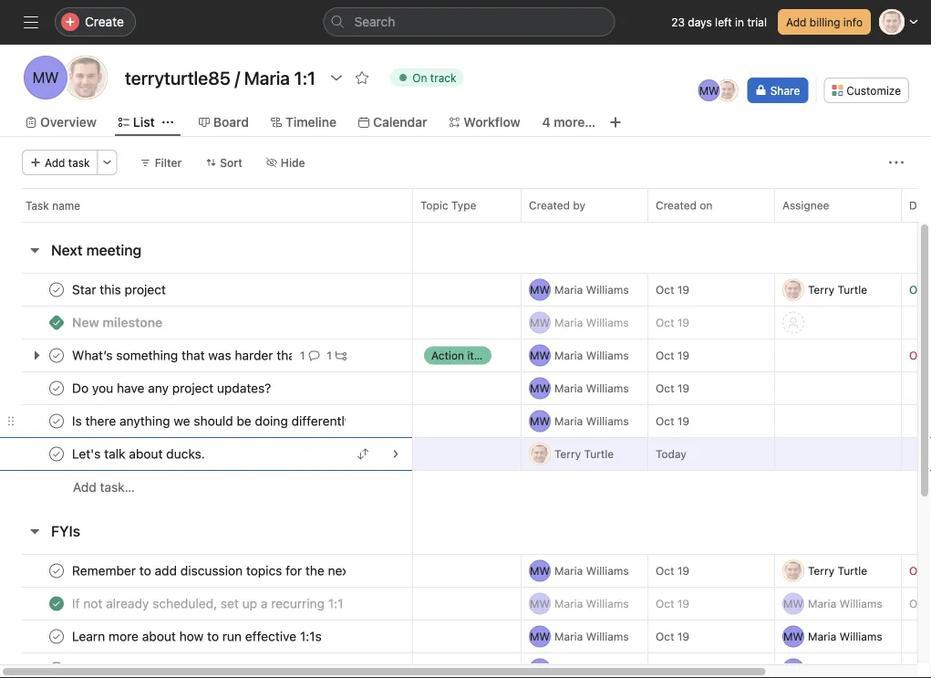 Task type: vqa. For each thing, say whether or not it's contained in the screenshot.
'hide sidebar' icon
no



Task type: describe. For each thing, give the bounding box(es) containing it.
completed checkbox for the "if not already scheduled, set up a recurring 1:1 meeting in your calendar" text box
[[46, 593, 68, 615]]

terry turtle for fyis
[[809, 565, 868, 577]]

creator for if not already scheduled, set up a recurring 1:1 meeting in your calendar cell
[[521, 587, 649, 621]]

on
[[700, 199, 713, 212]]

19 for creator for star this project 'cell' at the right top of page
[[678, 283, 690, 296]]

created by
[[529, 199, 586, 212]]

completed image for remember to add discussion topics for the next meeting text field
[[46, 560, 68, 582]]

19 for creator for if not already scheduled, set up a recurring 1:1 meeting in your calendar cell
[[678, 597, 690, 610]]

row containing task name
[[0, 188, 932, 222]]

next
[[51, 241, 83, 259]]

turtle for next meeting
[[838, 283, 868, 296]]

completed checkbox for is there anything we should be doing differently? text field on the bottom left
[[46, 410, 68, 432]]

on track button
[[383, 65, 472, 90]]

maria williams for 'creator for remember to add discussion topics for the next meeting' cell containing maria williams
[[555, 663, 629, 676]]

mw inside the creator for is there anything we should be doing differently? cell
[[530, 415, 550, 428]]

share button
[[748, 78, 809, 103]]

23 days left in trial
[[672, 16, 768, 28]]

oct 19 for creator for learn more about how to run effective 1:1s cell
[[656, 630, 690, 643]]

next meeting button
[[51, 234, 142, 267]]

search button
[[324, 7, 616, 37]]

completed image for is there anything we should be doing differently? text field on the bottom left
[[46, 410, 68, 432]]

completed checkbox inside what's something that was harder than expected? cell
[[46, 345, 68, 366]]

more…
[[554, 115, 596, 130]]

maria for creator for if not already scheduled, set up a recurring 1:1 meeting in your calendar cell
[[555, 597, 583, 610]]

assignee
[[783, 199, 830, 212]]

creator for is there anything we should be doing differently? cell
[[521, 404, 649, 438]]

timeline
[[286, 115, 337, 130]]

row containing action item
[[0, 339, 932, 372]]

customize
[[847, 84, 902, 97]]

mw inside creator for do you have any project updates? cell
[[530, 382, 550, 395]]

add task…
[[73, 480, 135, 495]]

3 19 from the top
[[678, 349, 690, 362]]

action
[[432, 349, 465, 362]]

maria williams for creator for what's something that was harder than expected? cell
[[555, 349, 629, 362]]

board link
[[199, 112, 249, 132]]

williams for 'creator for remember to add discussion topics for the next meeting' cell containing mw
[[587, 565, 629, 577]]

creator for star this project cell
[[521, 273, 649, 307]]

completed checkbox for 'star this project' text field
[[46, 279, 68, 301]]

header next meeting tree grid
[[0, 273, 932, 504]]

oct 19 for 'creator for remember to add discussion topics for the next meeting' cell containing maria williams
[[656, 663, 690, 676]]

maria williams for creator for new milestone cell
[[555, 316, 629, 329]]

19 for creator for new milestone cell
[[678, 316, 690, 329]]

is there anything we should be doing differently? cell
[[0, 404, 413, 438]]

Learn more about how to run effective 1:1s text field
[[68, 628, 327, 646]]

williams for creator for what's something that was harder than expected? cell
[[587, 349, 629, 362]]

learn more about how to run effective 1:1s cell
[[0, 620, 413, 654]]

maria for 'creator for remember to add discussion topics for the next meeting' cell containing mw
[[555, 565, 583, 577]]

add for add task
[[45, 156, 65, 169]]

completed checkbox for remember to add discussion topics for the next meeting text box
[[46, 659, 68, 678]]

add to starred image
[[355, 70, 370, 85]]

oct 19 for creator for do you have any project updates? cell
[[656, 382, 690, 395]]

maria williams for the creator for is there anything we should be doing differently? cell
[[555, 415, 629, 428]]

williams for creator for learn more about how to run effective 1:1s cell
[[587, 630, 629, 643]]

name
[[52, 199, 80, 212]]

sort
[[220, 156, 243, 169]]

due
[[910, 199, 931, 212]]

Completed milestone checkbox
[[49, 315, 64, 330]]

task
[[26, 199, 49, 212]]

1 for turtle
[[932, 283, 932, 296]]

created for created by
[[529, 199, 570, 212]]

meeting
[[86, 241, 142, 259]]

creator for learn more about how to run effective 1:1s cell
[[521, 620, 649, 654]]

move tasks between sections image
[[358, 449, 369, 460]]

terry for fyis
[[809, 565, 835, 577]]

create
[[85, 14, 124, 29]]

3 oct 19 from the top
[[656, 349, 690, 362]]

oct 19 for the creator for is there anything we should be doing differently? cell
[[656, 415, 690, 428]]

maria for creator for what's something that was harder than expected? cell
[[555, 349, 583, 362]]

maria williams for 'creator for remember to add discussion topics for the next meeting' cell containing mw
[[555, 565, 629, 577]]

completed image for the "if not already scheduled, set up a recurring 1:1 meeting in your calendar" text box
[[46, 593, 68, 615]]

what's something that was harder than expected? cell
[[0, 339, 413, 372]]

task…
[[100, 480, 135, 495]]

Is there anything we should be doing differently? text field
[[68, 412, 347, 430]]

on
[[413, 71, 428, 84]]

expand subtask list for the task what's something that was harder than expected? image
[[29, 348, 44, 363]]

williams for creator for do you have any project updates? cell
[[587, 382, 629, 395]]

mw inside creator for new milestone cell
[[530, 316, 550, 329]]

show options image
[[330, 70, 344, 85]]

left
[[716, 16, 733, 28]]

workflow
[[464, 115, 521, 130]]

action item button
[[413, 339, 521, 372]]

add for add task…
[[73, 480, 97, 495]]

williams for the creator for is there anything we should be doing differently? cell
[[587, 415, 629, 428]]

19 for creator for learn more about how to run effective 1:1s cell
[[678, 630, 690, 643]]

maria williams for creator for if not already scheduled, set up a recurring 1:1 meeting in your calendar cell
[[555, 597, 629, 610]]

track
[[431, 71, 457, 84]]

maria for creator for do you have any project updates? cell
[[555, 382, 583, 395]]

type
[[452, 199, 477, 212]]

header fyis tree grid
[[0, 554, 932, 678]]

days
[[689, 16, 713, 28]]

1 subtask image
[[336, 350, 347, 361]]

completed checkbox for the let's talk about ducks. text box
[[46, 443, 68, 465]]

due 
[[910, 199, 932, 212]]

If not already scheduled, set up a recurring 1:1 meeting in your calendar text field
[[68, 595, 347, 613]]

calendar
[[373, 115, 428, 130]]

details image
[[391, 449, 402, 460]]

customize button
[[824, 78, 910, 103]]

1 for williams
[[932, 597, 932, 610]]

1 horizontal spatial more actions image
[[890, 155, 905, 170]]

billing
[[810, 16, 841, 28]]

remember to add discussion topics for the next meeting cell for terry turtle
[[0, 554, 413, 588]]

collapse task list for this section image for next meeting
[[27, 243, 42, 257]]

oct 19 for 'creator for remember to add discussion topics for the next meeting' cell containing mw
[[656, 565, 690, 577]]

maria for 'creator for remember to add discussion topics for the next meeting' cell containing maria williams
[[555, 663, 583, 676]]

star this project cell
[[0, 273, 413, 307]]

williams for creator for if not already scheduled, set up a recurring 1:1 meeting in your calendar cell
[[587, 597, 629, 610]]

23
[[672, 16, 685, 28]]

maria williams for creator for learn more about how to run effective 1:1s cell
[[555, 630, 629, 643]]

in
[[736, 16, 745, 28]]

terry turtle for next meeting
[[809, 283, 868, 296]]

completed checkbox for remember to add discussion topics for the next meeting text field
[[46, 560, 68, 582]]

timeline link
[[271, 112, 337, 132]]

action item
[[432, 349, 490, 362]]

trial
[[748, 16, 768, 28]]

Do you have any project updates? text field
[[68, 379, 277, 398]]

create button
[[55, 7, 136, 37]]

new milestone cell
[[0, 306, 413, 340]]

tt inside creator for let's talk about ducks. cell
[[533, 448, 547, 460]]

created for created on
[[656, 199, 697, 212]]



Task type: locate. For each thing, give the bounding box(es) containing it.
completed image inside do you have any project updates? cell
[[46, 377, 68, 399]]

tt inside header fyis tree grid
[[787, 565, 801, 577]]

completed checkbox inside do you have any project updates? cell
[[46, 377, 68, 399]]

williams inside creator for if not already scheduled, set up a recurring 1:1 meeting in your calendar cell
[[587, 597, 629, 610]]

0 vertical spatial completed image
[[46, 279, 68, 301]]

filter button
[[132, 150, 190, 175]]

williams
[[587, 283, 629, 296], [587, 316, 629, 329], [587, 349, 629, 362], [587, 382, 629, 395], [587, 415, 629, 428], [587, 565, 629, 577], [587, 597, 629, 610], [840, 597, 883, 610], [587, 630, 629, 643], [840, 630, 883, 643], [587, 663, 629, 676], [840, 663, 883, 676]]

2 2 from the top
[[932, 565, 932, 577]]

add left billing
[[787, 16, 807, 28]]

0 vertical spatial turtle
[[838, 283, 868, 296]]

maria williams button
[[529, 659, 641, 678], [783, 659, 898, 678]]

mw inside creator for learn more about how to run effective 1:1s cell
[[530, 630, 550, 643]]

topic type
[[421, 199, 477, 212]]

2 creator for remember to add discussion topics for the next meeting cell from the top
[[521, 653, 649, 678]]

do you have any project updates? cell
[[0, 371, 413, 405]]

completed checkbox inside if not already scheduled, set up a recurring 1:1 meeting in your calendar cell
[[46, 593, 68, 615]]

williams inside the creator for is there anything we should be doing differently? cell
[[587, 415, 629, 428]]

2 completed image from the top
[[46, 345, 68, 366]]

1 vertical spatial oct 1
[[910, 597, 932, 610]]

19 for creator for do you have any project updates? cell
[[678, 382, 690, 395]]

next meeting
[[51, 241, 142, 259]]

4
[[543, 115, 551, 130]]

fyis button
[[51, 515, 80, 548]]

0 horizontal spatial created
[[529, 199, 570, 212]]

What's something that was harder than expected? text field
[[68, 346, 293, 365]]

1 inside header fyis tree grid
[[932, 597, 932, 610]]

terry for next meeting
[[809, 283, 835, 296]]

1 completed checkbox from the top
[[46, 410, 68, 432]]

3 completed checkbox from the top
[[46, 377, 68, 399]]

2 oct 19 from the top
[[656, 316, 690, 329]]

maria inside creator for learn more about how to run effective 1:1s cell
[[555, 630, 583, 643]]

2 completed checkbox from the top
[[46, 560, 68, 582]]

1 19 from the top
[[678, 283, 690, 296]]

2 completed image from the top
[[46, 443, 68, 465]]

maria inside creator for star this project 'cell'
[[555, 283, 583, 296]]

2 1 from the top
[[932, 597, 932, 610]]

collapse task list for this section image left "fyis"
[[27, 524, 42, 539]]

19 for 'creator for remember to add discussion topics for the next meeting' cell containing maria williams
[[678, 663, 690, 676]]

terry turtle inside header fyis tree grid
[[809, 565, 868, 577]]

maria for creator for new milestone cell
[[555, 316, 583, 329]]

2 remember to add discussion topics for the next meeting cell from the top
[[0, 653, 413, 678]]

more actions image
[[890, 155, 905, 170], [102, 157, 113, 168]]

completed image inside star this project cell
[[46, 279, 68, 301]]

maria williams button inside 'creator for remember to add discussion topics for the next meeting' cell
[[529, 659, 641, 678]]

terry inside creator for let's talk about ducks. cell
[[555, 448, 582, 460]]

1 inside header next meeting 'tree grid'
[[932, 283, 932, 296]]

williams inside creator for new milestone cell
[[587, 316, 629, 329]]

1 vertical spatial add
[[45, 156, 65, 169]]

share
[[771, 84, 801, 97]]

fyis
[[51, 523, 80, 540]]

add inside add billing info button
[[787, 16, 807, 28]]

terry inside header fyis tree grid
[[809, 565, 835, 577]]

add left the task…
[[73, 480, 97, 495]]

completed checkbox down "fyis"
[[46, 593, 68, 615]]

completed checkbox inside star this project cell
[[46, 279, 68, 301]]

2 vertical spatial terry turtle
[[809, 565, 868, 577]]

oct 2 inside header next meeting 'tree grid'
[[910, 349, 932, 362]]

williams for creator for star this project 'cell' at the right top of page
[[587, 283, 629, 296]]

maria williams for creator for star this project 'cell' at the right top of page
[[555, 283, 629, 296]]

created on
[[656, 199, 713, 212]]

topic
[[421, 199, 449, 212]]

1 horizontal spatial add
[[73, 480, 97, 495]]

Remember to add discussion topics for the next meeting text field
[[68, 562, 347, 580]]

add task button
[[22, 150, 98, 175]]

completed image down completed milestone image
[[46, 377, 68, 399]]

add billing info button
[[779, 9, 872, 35]]

row
[[0, 188, 932, 222], [22, 221, 932, 223], [0, 273, 932, 307], [0, 306, 932, 340], [0, 339, 932, 372], [0, 371, 932, 405], [0, 404, 932, 438], [0, 437, 932, 471], [0, 554, 932, 588], [0, 587, 932, 621], [0, 620, 932, 654], [0, 653, 932, 678]]

oct 19 for creator for new milestone cell
[[656, 316, 690, 329]]

workflow link
[[449, 112, 521, 132]]

completed image for the let's talk about ducks. text box
[[46, 443, 68, 465]]

row containing maria williams
[[0, 653, 932, 678]]

1
[[932, 283, 932, 296], [932, 597, 932, 610]]

1 completed image from the top
[[46, 279, 68, 301]]

williams inside creator for learn more about how to run effective 1:1s cell
[[587, 630, 629, 643]]

Remember to add discussion topics for the next meeting text field
[[68, 660, 347, 678]]

list link
[[119, 112, 155, 132]]

mw
[[32, 69, 59, 86], [700, 84, 720, 97], [530, 283, 550, 296], [530, 316, 550, 329], [530, 349, 550, 362], [530, 382, 550, 395], [530, 415, 550, 428], [530, 565, 550, 577], [530, 597, 550, 610], [784, 597, 804, 610], [530, 630, 550, 643], [784, 630, 804, 643]]

4 completed checkbox from the top
[[46, 443, 68, 465]]

remember to add discussion topics for the next meeting cell up the "if not already scheduled, set up a recurring 1:1 meeting in your calendar" text box
[[0, 554, 413, 588]]

creator for remember to add discussion topics for the next meeting cell containing mw
[[521, 554, 649, 588]]

2 inside header next meeting 'tree grid'
[[932, 349, 932, 362]]

filter
[[155, 156, 182, 169]]

sort button
[[197, 150, 251, 175]]

5 oct 19 from the top
[[656, 415, 690, 428]]

mw inside creator for what's something that was harder than expected? cell
[[530, 349, 550, 362]]

0 vertical spatial collapse task list for this section image
[[27, 243, 42, 257]]

0 vertical spatial remember to add discussion topics for the next meeting cell
[[0, 554, 413, 588]]

williams inside creator for star this project 'cell'
[[587, 283, 629, 296]]

0 vertical spatial oct 2
[[910, 349, 932, 362]]

2 horizontal spatial add
[[787, 16, 807, 28]]

completed image inside the is there anything we should be doing differently? cell
[[46, 410, 68, 432]]

turtle
[[838, 283, 868, 296], [585, 448, 614, 460], [838, 565, 868, 577]]

completed image
[[46, 410, 68, 432], [46, 443, 68, 465], [46, 560, 68, 582], [46, 593, 68, 615], [46, 626, 68, 648], [46, 659, 68, 678]]

0 horizontal spatial maria williams button
[[529, 659, 641, 678]]

more actions image down customize at the top of the page
[[890, 155, 905, 170]]

oct 1 inside header fyis tree grid
[[910, 597, 932, 610]]

0 vertical spatial oct 1
[[910, 283, 932, 296]]

1 comment image
[[309, 350, 320, 361]]

add billing info
[[787, 16, 863, 28]]

completed milestone image
[[49, 315, 64, 330]]

3 2 from the top
[[932, 663, 932, 676]]

completed checkbox inside the is there anything we should be doing differently? cell
[[46, 410, 68, 432]]

4 completed checkbox from the top
[[46, 659, 68, 678]]

2 vertical spatial completed image
[[46, 377, 68, 399]]

2 for terry turtle
[[932, 565, 932, 577]]

0 vertical spatial 1
[[932, 283, 932, 296]]

1 horizontal spatial created
[[656, 199, 697, 212]]

1 vertical spatial completed image
[[46, 345, 68, 366]]

maria inside creator for what's something that was harder than expected? cell
[[555, 349, 583, 362]]

4 oct 19 from the top
[[656, 382, 690, 395]]

add task… row
[[0, 470, 932, 504]]

3 completed image from the top
[[46, 560, 68, 582]]

completed image for "do you have any project updates?" text box
[[46, 377, 68, 399]]

completed checkbox for "do you have any project updates?" text box
[[46, 377, 68, 399]]

search list box
[[324, 7, 616, 37]]

completed checkbox up "fyis"
[[46, 443, 68, 465]]

completed image inside if not already scheduled, set up a recurring 1:1 meeting in your calendar cell
[[46, 593, 68, 615]]

4 more… button
[[543, 112, 596, 132]]

turtle inside header fyis tree grid
[[838, 565, 868, 577]]

expand sidebar image
[[24, 15, 38, 29]]

maria williams inside creator for star this project 'cell'
[[555, 283, 629, 296]]

hide
[[281, 156, 305, 169]]

None text field
[[120, 61, 321, 94]]

add for add billing info
[[787, 16, 807, 28]]

oct 19 for creator for star this project 'cell' at the right top of page
[[656, 283, 690, 296]]

topic type field for remember to add discussion topics for the next meeting cell
[[413, 653, 522, 678]]

maria williams inside creator for new milestone cell
[[555, 316, 629, 329]]

creator for do you have any project updates? cell
[[521, 371, 649, 405]]

collapse task list for this section image left next
[[27, 243, 42, 257]]

1 vertical spatial creator for remember to add discussion topics for the next meeting cell
[[521, 653, 649, 678]]

1 oct 2 from the top
[[910, 349, 932, 362]]

3 completed checkbox from the top
[[46, 626, 68, 648]]

maria williams inside creator for if not already scheduled, set up a recurring 1:1 meeting in your calendar cell
[[555, 597, 629, 610]]

2 vertical spatial 2
[[932, 663, 932, 676]]

Star this project text field
[[68, 281, 172, 299]]

tab actions image
[[162, 117, 173, 128]]

2
[[932, 349, 932, 362], [932, 565, 932, 577], [932, 663, 932, 676]]

add inside add task… button
[[73, 480, 97, 495]]

1 vertical spatial terry turtle
[[555, 448, 614, 460]]

maria for creator for star this project 'cell' at the right top of page
[[555, 283, 583, 296]]

add task
[[45, 156, 90, 169]]

today
[[656, 448, 687, 460]]

created left by
[[529, 199, 570, 212]]

completed checkbox right expand subtask list for the task what's something that was harder than expected? image
[[46, 345, 68, 366]]

creator for remember to add discussion topics for the next meeting cell for terry
[[521, 554, 649, 588]]

add tab image
[[609, 115, 624, 130]]

maria williams for creator for do you have any project updates? cell
[[555, 382, 629, 395]]

oct 19 for creator for if not already scheduled, set up a recurring 1:1 meeting in your calendar cell
[[656, 597, 690, 610]]

2 oct 2 from the top
[[910, 565, 932, 577]]

maria for the creator for is there anything we should be doing differently? cell
[[555, 415, 583, 428]]

if not already scheduled, set up a recurring 1:1 meeting in your calendar cell
[[0, 587, 413, 621]]

3 oct 2 from the top
[[910, 663, 932, 676]]

oct 19
[[656, 283, 690, 296], [656, 316, 690, 329], [656, 349, 690, 362], [656, 382, 690, 395], [656, 415, 690, 428], [656, 565, 690, 577], [656, 597, 690, 610], [656, 630, 690, 643], [656, 663, 690, 676]]

maria williams inside creator for learn more about how to run effective 1:1s cell
[[555, 630, 629, 643]]

9 oct 19 from the top
[[656, 663, 690, 676]]

row containing tt
[[0, 437, 932, 471]]

19 for 'creator for remember to add discussion topics for the next meeting' cell containing mw
[[678, 565, 690, 577]]

19
[[678, 283, 690, 296], [678, 316, 690, 329], [678, 349, 690, 362], [678, 382, 690, 395], [678, 415, 690, 428], [678, 565, 690, 577], [678, 597, 690, 610], [678, 630, 690, 643], [678, 663, 690, 676]]

hide button
[[258, 150, 314, 175]]

completed image for 'star this project' text field
[[46, 279, 68, 301]]

1 vertical spatial 2
[[932, 565, 932, 577]]

add inside add task 'button'
[[45, 156, 65, 169]]

9 19 from the top
[[678, 663, 690, 676]]

let's talk about ducks. cell
[[0, 437, 413, 471]]

creator for remember to add discussion topics for the next meeting cell up creator for learn more about how to run effective 1:1s cell
[[521, 554, 649, 588]]

0 horizontal spatial add
[[45, 156, 65, 169]]

list
[[133, 115, 155, 130]]

1 vertical spatial 1
[[932, 597, 932, 610]]

oct 2 for terry turtle
[[910, 565, 932, 577]]

maria inside the creator for is there anything we should be doing differently? cell
[[555, 415, 583, 428]]

8 19 from the top
[[678, 630, 690, 643]]

maria inside creator for new milestone cell
[[555, 316, 583, 329]]

completed image up "completed milestone" checkbox
[[46, 279, 68, 301]]

0 vertical spatial add
[[787, 16, 807, 28]]

1 vertical spatial oct 2
[[910, 565, 932, 577]]

completed image for learn more about how to run effective 1:1s text field
[[46, 626, 68, 648]]

add left task
[[45, 156, 65, 169]]

terry turtle inside creator for let's talk about ducks. cell
[[555, 448, 614, 460]]

creator for new milestone cell
[[521, 306, 649, 340]]

williams inside creator for do you have any project updates? cell
[[587, 382, 629, 395]]

remember to add discussion topics for the next meeting cell
[[0, 554, 413, 588], [0, 653, 413, 678]]

oct 1 for maria williams
[[910, 597, 932, 610]]

task name
[[26, 199, 80, 212]]

completed checkbox down completed milestone image
[[46, 377, 68, 399]]

oct 1
[[910, 283, 932, 296], [910, 597, 932, 610]]

completed checkbox inside let's talk about ducks. cell
[[46, 443, 68, 465]]

2 completed checkbox from the top
[[46, 345, 68, 366]]

2 oct 1 from the top
[[910, 597, 932, 610]]

19 for the creator for is there anything we should be doing differently? cell
[[678, 415, 690, 428]]

1 completed image from the top
[[46, 410, 68, 432]]

1 collapse task list for this section image from the top
[[27, 243, 42, 257]]

on track
[[413, 71, 457, 84]]

0 vertical spatial terry turtle
[[809, 283, 868, 296]]

add
[[787, 16, 807, 28], [45, 156, 65, 169], [73, 480, 97, 495]]

Completed checkbox
[[46, 279, 68, 301], [46, 345, 68, 366], [46, 377, 68, 399], [46, 443, 68, 465], [46, 593, 68, 615]]

creator for remember to add discussion topics for the next meeting cell for maria
[[521, 653, 649, 678]]

oct 2 for maria williams
[[910, 663, 932, 676]]

completed image inside the learn more about how to run effective 1:1s cell
[[46, 626, 68, 648]]

3 completed image from the top
[[46, 377, 68, 399]]

mw inside creator for if not already scheduled, set up a recurring 1:1 meeting in your calendar cell
[[530, 597, 550, 610]]

williams for 'creator for remember to add discussion topics for the next meeting' cell containing maria williams
[[587, 663, 629, 676]]

completed checkbox up "completed milestone" checkbox
[[46, 279, 68, 301]]

2 vertical spatial oct 2
[[910, 663, 932, 676]]

2 created from the left
[[656, 199, 697, 212]]

4 19 from the top
[[678, 382, 690, 395]]

creator for remember to add discussion topics for the next meeting cell containing maria williams
[[521, 653, 649, 678]]

tt
[[77, 69, 95, 86], [721, 84, 735, 97], [787, 283, 801, 296], [533, 448, 547, 460], [787, 565, 801, 577]]

terry
[[809, 283, 835, 296], [555, 448, 582, 460], [809, 565, 835, 577]]

1 created from the left
[[529, 199, 570, 212]]

2 vertical spatial terry
[[809, 565, 835, 577]]

calendar link
[[359, 112, 428, 132]]

add task… button
[[73, 477, 135, 497]]

oct 1 inside header next meeting 'tree grid'
[[910, 283, 932, 296]]

search
[[355, 14, 396, 29]]

1 oct 19 from the top
[[656, 283, 690, 296]]

1 remember to add discussion topics for the next meeting cell from the top
[[0, 554, 413, 588]]

0 vertical spatial 2
[[932, 349, 932, 362]]

collapse task list for this section image for fyis
[[27, 524, 42, 539]]

1 vertical spatial turtle
[[585, 448, 614, 460]]

creator for remember to add discussion topics for the next meeting cell
[[521, 554, 649, 588], [521, 653, 649, 678]]

2 for maria williams
[[932, 663, 932, 676]]

creator for let's talk about ducks. cell
[[521, 437, 649, 471]]

1 oct 1 from the top
[[910, 283, 932, 296]]

maria for creator for learn more about how to run effective 1:1s cell
[[555, 630, 583, 643]]

2 collapse task list for this section image from the top
[[27, 524, 42, 539]]

created left on on the top of the page
[[656, 199, 697, 212]]

completed checkbox for learn more about how to run effective 1:1s text field
[[46, 626, 68, 648]]

board
[[213, 115, 249, 130]]

4 completed image from the top
[[46, 593, 68, 615]]

creator for what's something that was harder than expected? cell
[[521, 339, 649, 372]]

completed image for remember to add discussion topics for the next meeting text box
[[46, 659, 68, 678]]

created
[[529, 199, 570, 212], [656, 199, 697, 212]]

collapse task list for this section image
[[27, 243, 42, 257], [27, 524, 42, 539]]

0 horizontal spatial more actions image
[[102, 157, 113, 168]]

by
[[574, 199, 586, 212]]

oct 1 for terry turtle
[[910, 283, 932, 296]]

maria inside creator for if not already scheduled, set up a recurring 1:1 meeting in your calendar cell
[[555, 597, 583, 610]]

6 19 from the top
[[678, 565, 690, 577]]

New milestone text field
[[68, 314, 168, 332]]

Completed checkbox
[[46, 410, 68, 432], [46, 560, 68, 582], [46, 626, 68, 648], [46, 659, 68, 678]]

turtle inside creator for let's talk about ducks. cell
[[585, 448, 614, 460]]

5 19 from the top
[[678, 415, 690, 428]]

0 vertical spatial terry
[[809, 283, 835, 296]]

2 vertical spatial add
[[73, 480, 97, 495]]

maria williams
[[555, 283, 629, 296], [555, 316, 629, 329], [555, 349, 629, 362], [555, 382, 629, 395], [555, 415, 629, 428], [555, 565, 629, 577], [555, 597, 629, 610], [809, 597, 883, 610], [555, 630, 629, 643], [809, 630, 883, 643], [555, 663, 629, 676], [809, 663, 883, 676]]

creator for remember to add discussion topics for the next meeting cell down creator for if not already scheduled, set up a recurring 1:1 meeting in your calendar cell
[[521, 653, 649, 678]]

maria
[[555, 283, 583, 296], [555, 316, 583, 329], [555, 349, 583, 362], [555, 382, 583, 395], [555, 415, 583, 428], [555, 565, 583, 577], [555, 597, 583, 610], [809, 597, 837, 610], [555, 630, 583, 643], [809, 630, 837, 643], [555, 663, 583, 676], [809, 663, 837, 676]]

1 horizontal spatial maria williams button
[[783, 659, 898, 678]]

mw inside creator for star this project 'cell'
[[530, 283, 550, 296]]

more actions image right task
[[102, 157, 113, 168]]

info
[[844, 16, 863, 28]]

7 19 from the top
[[678, 597, 690, 610]]

turtle for fyis
[[838, 565, 868, 577]]

5 completed image from the top
[[46, 626, 68, 648]]

task
[[68, 156, 90, 169]]

oct
[[656, 283, 675, 296], [910, 283, 929, 296], [656, 316, 675, 329], [656, 349, 675, 362], [910, 349, 929, 362], [656, 382, 675, 395], [656, 415, 675, 428], [656, 565, 675, 577], [910, 565, 929, 577], [656, 597, 675, 610], [910, 597, 929, 610], [656, 630, 675, 643], [656, 663, 675, 676], [910, 663, 929, 676]]

4 more…
[[543, 115, 596, 130]]

7 oct 19 from the top
[[656, 597, 690, 610]]

maria williams inside the creator for is there anything we should be doing differently? cell
[[555, 415, 629, 428]]

5 completed checkbox from the top
[[46, 593, 68, 615]]

completed image right expand subtask list for the task what's something that was harder than expected? image
[[46, 345, 68, 366]]

2 maria williams button from the left
[[783, 659, 898, 678]]

1 vertical spatial terry
[[555, 448, 582, 460]]

1 1 from the top
[[932, 283, 932, 296]]

overview
[[40, 115, 97, 130]]

1 vertical spatial collapse task list for this section image
[[27, 524, 42, 539]]

completed image
[[46, 279, 68, 301], [46, 345, 68, 366], [46, 377, 68, 399]]

6 completed image from the top
[[46, 659, 68, 678]]

maria inside creator for do you have any project updates? cell
[[555, 382, 583, 395]]

remember to add discussion topics for the next meeting cell down learn more about how to run effective 1:1s text field
[[0, 653, 413, 678]]

remember to add discussion topics for the next meeting cell for maria williams
[[0, 653, 413, 678]]

1 creator for remember to add discussion topics for the next meeting cell from the top
[[521, 554, 649, 588]]

maria williams inside creator for do you have any project updates? cell
[[555, 382, 629, 395]]

1 completed checkbox from the top
[[46, 279, 68, 301]]

1 vertical spatial remember to add discussion topics for the next meeting cell
[[0, 653, 413, 678]]

8 oct 19 from the top
[[656, 630, 690, 643]]

1 2 from the top
[[932, 349, 932, 362]]

1 maria williams button from the left
[[529, 659, 641, 678]]

item
[[468, 349, 490, 362]]

overview link
[[26, 112, 97, 132]]

6 oct 19 from the top
[[656, 565, 690, 577]]

maria williams inside creator for what's something that was harder than expected? cell
[[555, 349, 629, 362]]

2 vertical spatial turtle
[[838, 565, 868, 577]]

Let's talk about ducks. text field
[[68, 445, 211, 463]]

0 vertical spatial creator for remember to add discussion topics for the next meeting cell
[[521, 554, 649, 588]]

terry turtle
[[809, 283, 868, 296], [555, 448, 614, 460], [809, 565, 868, 577]]

williams inside creator for what's something that was harder than expected? cell
[[587, 349, 629, 362]]

completed checkbox inside the learn more about how to run effective 1:1s cell
[[46, 626, 68, 648]]

williams for creator for new milestone cell
[[587, 316, 629, 329]]

oct 2
[[910, 349, 932, 362], [910, 565, 932, 577], [910, 663, 932, 676]]

2 19 from the top
[[678, 316, 690, 329]]



